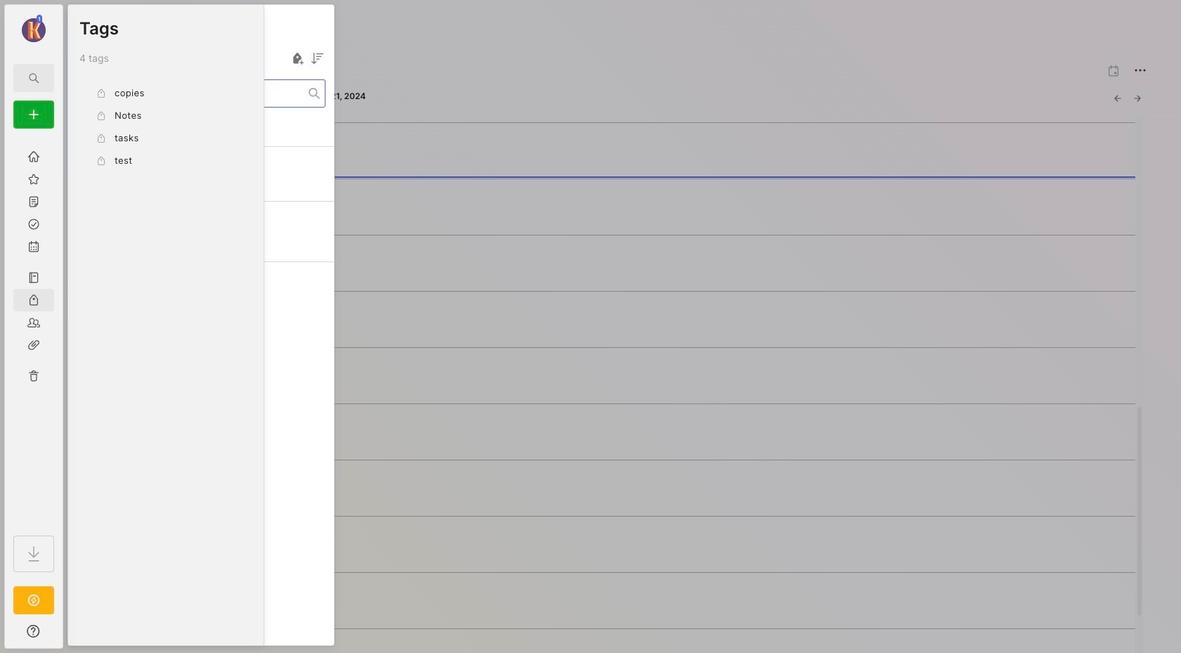 Task type: vqa. For each thing, say whether or not it's contained in the screenshot.
Upgrade Image
yes



Task type: locate. For each thing, give the bounding box(es) containing it.
row
[[117, 370, 128, 381]]

Account field
[[5, 13, 63, 44]]

grid
[[117, 370, 128, 381]]

row group
[[80, 82, 253, 172], [68, 119, 334, 344]]

tree
[[5, 137, 63, 523]]

edit search image
[[25, 70, 42, 87]]

home image
[[27, 150, 41, 164]]



Task type: describe. For each thing, give the bounding box(es) containing it.
create new tag image
[[289, 50, 306, 67]]

main element
[[0, 0, 68, 654]]

Select446 checkbox
[[117, 370, 128, 381]]

Find tags… text field
[[80, 84, 309, 103]]

tree inside main element
[[5, 137, 63, 523]]

upgrade image
[[25, 592, 42, 609]]

WHAT'S NEW field
[[5, 621, 63, 643]]

click to expand image
[[62, 628, 72, 644]]



